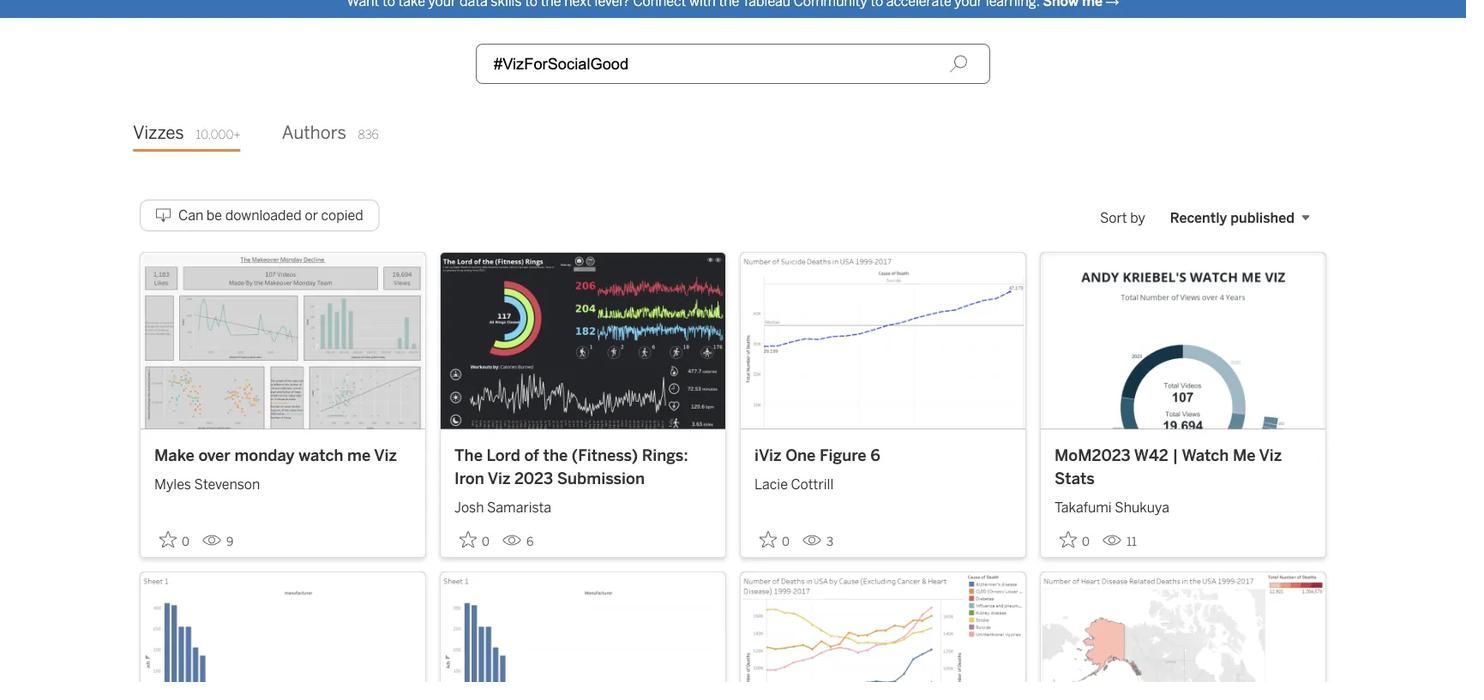 Task type: describe. For each thing, give the bounding box(es) containing it.
iron
[[454, 470, 484, 488]]

the
[[454, 446, 483, 465]]

0 for mom2023 w42 | watch me viz stats
[[1082, 535, 1090, 549]]

myles
[[154, 476, 191, 493]]

10,000+
[[196, 128, 241, 142]]

mom2023 w42 | watch me viz stats link
[[1055, 444, 1312, 491]]

stevenson
[[194, 476, 260, 493]]

lord
[[487, 446, 520, 465]]

iviz one figure 6
[[755, 446, 881, 465]]

authors
[[282, 122, 346, 144]]

2023
[[515, 470, 553, 488]]

samarista
[[487, 500, 551, 516]]

takafumi shukuya
[[1055, 500, 1170, 516]]

the lord of the (fitness) rings: iron viz 2023 submission
[[454, 446, 688, 488]]

published
[[1231, 210, 1295, 226]]

11
[[1127, 535, 1137, 549]]

takafumi shukuya link
[[1055, 491, 1312, 518]]

add favorite button for mom2023 w42 | watch me viz stats
[[1055, 526, 1096, 554]]

11 views element
[[1096, 528, 1144, 556]]

of
[[524, 446, 539, 465]]

can be downloaded or copied
[[178, 207, 363, 224]]

sort
[[1100, 210, 1127, 226]]

stats
[[1055, 470, 1095, 488]]

viz for mom2023 w42 | watch me viz stats
[[1259, 446, 1282, 465]]

takafumi
[[1055, 500, 1112, 516]]

viz for make over monday watch me viz
[[374, 446, 397, 465]]

836
[[358, 128, 379, 142]]

recently published
[[1170, 210, 1295, 226]]

josh samarista link
[[454, 491, 712, 518]]

one
[[786, 446, 816, 465]]

by
[[1131, 210, 1146, 226]]

recently published button
[[1154, 200, 1327, 236]]

6 inside 6 views element
[[527, 535, 534, 549]]

3
[[827, 535, 834, 549]]

(fitness)
[[572, 446, 638, 465]]

me
[[347, 446, 371, 465]]

shukuya
[[1115, 500, 1170, 516]]

Search input field
[[476, 44, 990, 84]]

6 inside iviz one figure 6 link
[[871, 446, 881, 465]]

the lord of the (fitness) rings: iron viz 2023 submission link
[[454, 444, 712, 491]]

sort by
[[1100, 210, 1146, 226]]

|
[[1173, 446, 1179, 465]]

can
[[178, 207, 203, 224]]

add favorite button for iviz one figure 6
[[755, 526, 796, 554]]

6 views element
[[496, 528, 541, 556]]

can be downloaded or copied button
[[140, 200, 380, 231]]



Task type: locate. For each thing, give the bounding box(es) containing it.
workbook thumbnail image
[[141, 253, 425, 429], [441, 253, 725, 429], [741, 253, 1026, 429], [1041, 253, 1326, 429], [141, 573, 425, 683], [441, 573, 725, 683], [741, 573, 1026, 683], [1041, 573, 1326, 683]]

0 horizontal spatial viz
[[374, 446, 397, 465]]

watch
[[299, 446, 343, 465]]

watch
[[1182, 446, 1229, 465]]

add favorite button for make over monday watch me viz
[[154, 526, 196, 554]]

1 0 from the left
[[182, 535, 189, 549]]

1 horizontal spatial viz
[[488, 470, 511, 488]]

copied
[[321, 207, 363, 224]]

2 horizontal spatial viz
[[1259, 446, 1282, 465]]

6
[[871, 446, 881, 465], [527, 535, 534, 549]]

0 for iviz one figure 6
[[782, 535, 790, 549]]

vizzes
[[133, 122, 184, 144]]

viz right "me"
[[374, 446, 397, 465]]

rings:
[[642, 446, 688, 465]]

1 add favorite button from the left
[[154, 526, 196, 554]]

mom2023
[[1055, 446, 1131, 465]]

6 up lacie cottrill link
[[871, 446, 881, 465]]

4 0 from the left
[[1082, 535, 1090, 549]]

add favorite button down takafumi
[[1055, 526, 1096, 554]]

make
[[154, 446, 195, 465]]

2 add favorite button from the left
[[755, 526, 796, 554]]

lacie
[[755, 476, 788, 493]]

josh samarista
[[454, 500, 551, 516]]

josh
[[454, 500, 484, 516]]

figure
[[820, 446, 867, 465]]

make over monday watch me viz link
[[154, 444, 412, 467]]

add favorite button down josh at bottom left
[[454, 526, 496, 554]]

myles stevenson
[[154, 476, 260, 493]]

submission
[[557, 470, 645, 488]]

3 views element
[[796, 528, 840, 556]]

viz
[[374, 446, 397, 465], [1259, 446, 1282, 465], [488, 470, 511, 488]]

0 horizontal spatial add favorite button
[[154, 526, 196, 554]]

2 add favorite button from the left
[[1055, 526, 1096, 554]]

viz inside make over monday watch me viz link
[[374, 446, 397, 465]]

viz inside mom2023 w42 | watch me viz stats
[[1259, 446, 1282, 465]]

iviz one figure 6 link
[[755, 444, 1012, 467]]

myles stevenson link
[[154, 467, 412, 495]]

1 horizontal spatial add favorite button
[[755, 526, 796, 554]]

lacie cottrill link
[[755, 467, 1012, 495]]

1 horizontal spatial 6
[[871, 446, 881, 465]]

me
[[1233, 446, 1256, 465]]

add favorite button left 3
[[755, 526, 796, 554]]

add favorite button left 9
[[154, 526, 196, 554]]

2 0 from the left
[[482, 535, 490, 549]]

w42
[[1134, 446, 1169, 465]]

downloaded
[[225, 207, 302, 224]]

0 left 9 views element
[[182, 535, 189, 549]]

iviz
[[755, 446, 782, 465]]

over
[[198, 446, 231, 465]]

0 horizontal spatial add favorite button
[[454, 526, 496, 554]]

be
[[207, 207, 222, 224]]

monday
[[234, 446, 295, 465]]

the
[[543, 446, 568, 465]]

make over monday watch me viz
[[154, 446, 397, 465]]

1 vertical spatial 6
[[527, 535, 534, 549]]

1 horizontal spatial add favorite button
[[1055, 526, 1096, 554]]

0
[[182, 535, 189, 549], [482, 535, 490, 549], [782, 535, 790, 549], [1082, 535, 1090, 549]]

cottrill
[[791, 476, 834, 493]]

0 left 11 views element
[[1082, 535, 1090, 549]]

0 horizontal spatial 6
[[527, 535, 534, 549]]

Add Favorite button
[[154, 526, 196, 554], [1055, 526, 1096, 554]]

viz inside the lord of the (fitness) rings: iron viz 2023 submission
[[488, 470, 511, 488]]

9 views element
[[196, 528, 240, 556]]

search image
[[949, 54, 968, 73]]

3 0 from the left
[[782, 535, 790, 549]]

0 left 6 views element
[[482, 535, 490, 549]]

0 vertical spatial 6
[[871, 446, 881, 465]]

0 for the lord of the (fitness) rings: iron viz 2023 submission
[[482, 535, 490, 549]]

lacie cottrill
[[755, 476, 834, 493]]

or
[[305, 207, 318, 224]]

0 for make over monday watch me viz
[[182, 535, 189, 549]]

1 add favorite button from the left
[[454, 526, 496, 554]]

recently
[[1170, 210, 1227, 226]]

9
[[226, 535, 234, 549]]

mom2023 w42 | watch me viz stats
[[1055, 446, 1282, 488]]

viz right me
[[1259, 446, 1282, 465]]

Add Favorite button
[[454, 526, 496, 554], [755, 526, 796, 554]]

add favorite button for the lord of the (fitness) rings: iron viz 2023 submission
[[454, 526, 496, 554]]

0 left '3 views' 'element'
[[782, 535, 790, 549]]

6 down the samarista
[[527, 535, 534, 549]]

viz down the lord
[[488, 470, 511, 488]]



Task type: vqa. For each thing, say whether or not it's contained in the screenshot.


